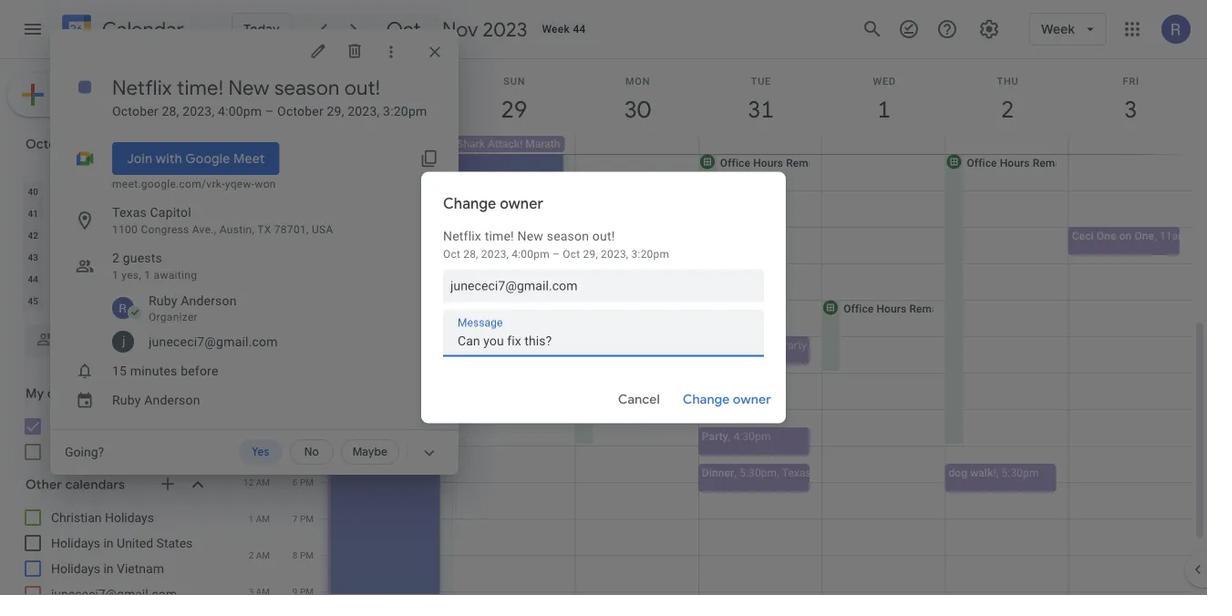 Task type: vqa. For each thing, say whether or not it's contained in the screenshot.
Change owner
yes



Task type: locate. For each thing, give the bounding box(es) containing it.
texas up the 1100
[[112, 205, 147, 220]]

row containing 41
[[21, 202, 213, 224]]

2 vertical spatial anderson
[[82, 419, 137, 434]]

september 30 element
[[46, 181, 68, 202]]

4 row from the top
[[21, 224, 213, 246]]

join
[[127, 150, 153, 167]]

new up maybe button
[[396, 412, 418, 424]]

calendars inside my calendars dropdown button
[[47, 386, 107, 402]]

office
[[720, 156, 750, 169], [967, 156, 997, 169], [844, 302, 874, 315]]

season for netflix time! new season out! oct 28, 2023, 4:00pm – oct 29, 2023, 3:20pm
[[547, 229, 589, 244]]

anderson inside my calendars 'list'
[[82, 419, 137, 434]]

calendars
[[47, 386, 107, 402], [65, 477, 125, 493]]

7 right 1 am
[[293, 513, 298, 524]]

2 vertical spatial 5
[[293, 440, 298, 451]]

6 row from the top
[[21, 268, 213, 290]]

20 element
[[190, 224, 212, 246]]

1 vertical spatial new
[[517, 229, 543, 244]]

new for netflix time! new season out! 4pm – 3:20pm texas capitol
[[396, 412, 418, 424]]

party up dinner
[[702, 430, 728, 443]]

holidays in united states
[[51, 536, 193, 551]]

main drawer image
[[22, 18, 44, 40]]

43
[[28, 252, 38, 263]]

1 vertical spatial calendars
[[65, 477, 125, 493]]

2 one from the left
[[1135, 229, 1154, 242]]

1100
[[112, 223, 138, 236]]

10 down november 3 element
[[196, 295, 207, 306]]

3 pm
[[249, 149, 270, 160]]

0 vertical spatial ruby
[[149, 293, 177, 308]]

2 down 1 am
[[249, 550, 254, 561]]

netflix for netflix time! new season out! october 28, 2023, 4:00pm – october 29, 2023, 3:20pm
[[112, 75, 172, 100]]

8 down november 1 element
[[151, 295, 156, 306]]

6 inside grid
[[293, 477, 298, 488]]

5 pm up 6 pm
[[293, 440, 314, 451]]

3 inside grid
[[249, 149, 254, 160]]

10 up the 1100
[[124, 208, 134, 219]]

shark attack! marathon
[[457, 138, 572, 150]]

2 right '23'
[[112, 250, 119, 265]]

ruby up organizer
[[149, 293, 177, 308]]

–
[[425, 16, 438, 42], [265, 103, 274, 119], [553, 248, 560, 260], [357, 439, 364, 452]]

office hours remade
[[720, 156, 827, 169], [967, 156, 1073, 169], [844, 302, 950, 315]]

3 up 10 element
[[127, 186, 132, 197]]

gmt-05
[[283, 139, 315, 150]]

1 horizontal spatial 5 pm
[[293, 440, 314, 451]]

in up holidays in vietnam
[[103, 536, 114, 551]]

season up the 4pm
[[332, 425, 368, 438]]

calendars right my
[[47, 386, 107, 402]]

1 horizontal spatial 2023
[[483, 16, 527, 42]]

11 for 11 pm
[[244, 440, 254, 451]]

ruby anderson
[[112, 393, 200, 408], [51, 419, 137, 434]]

1 horizontal spatial 10
[[196, 295, 207, 306]]

ruby anderson inside my calendars 'list'
[[51, 419, 137, 434]]

4:00pm inside netflix time! new season out! oct 28, 2023, 4:00pm – oct 29, 2023, 3:20pm
[[512, 248, 550, 260]]

28, inside netflix time! new season out! oct 28, 2023, 4:00pm – oct 29, 2023, 3:20pm
[[463, 248, 478, 260]]

am up "2 am" on the left of page
[[256, 513, 270, 524]]

0 horizontal spatial s
[[54, 164, 60, 175]]

2 up november 9 element at the left of page
[[175, 274, 180, 284]]

28,
[[162, 103, 179, 119], [463, 248, 478, 260]]

2 5:30pm from the left
[[1002, 466, 1039, 479]]

netflix time! new season out! 4pm – 3:20pm texas capitol
[[332, 412, 418, 465]]

10 element
[[118, 202, 140, 224]]

my calendars list
[[4, 412, 226, 467]]

october up september 30 element
[[26, 136, 77, 152]]

pm
[[256, 149, 270, 160], [256, 185, 270, 196], [256, 222, 270, 232], [256, 331, 270, 342], [256, 440, 270, 451], [300, 440, 314, 451], [300, 477, 314, 488], [300, 513, 314, 524], [300, 550, 314, 561]]

45
[[28, 295, 38, 306]]

new for netflix time! new season out! oct 28, 2023, 4:00pm – oct 29, 2023, 3:20pm
[[517, 229, 543, 244]]

1 horizontal spatial 7
[[127, 295, 132, 306]]

won
[[255, 178, 276, 191]]

vietnam
[[117, 561, 164, 576]]

one right on
[[1135, 229, 1154, 242]]

0 horizontal spatial 4
[[54, 295, 60, 306]]

dinner , 5:30pm , texas roadhouse
[[702, 466, 870, 479]]

8 pm down 7 pm
[[293, 550, 314, 561]]

november 6 element
[[94, 290, 116, 312]]

1 horizontal spatial 6
[[199, 186, 204, 197]]

am down yes
[[256, 477, 270, 488]]

2 horizontal spatial 5
[[293, 440, 298, 451]]

29, inside the netflix time! new season out! october 28, 2023, 4:00pm – october 29, 2023, 3:20pm
[[327, 103, 344, 119]]

new inside netflix time! new season out! 4pm – 3:20pm texas capitol
[[396, 412, 418, 424]]

1 row from the top
[[21, 159, 213, 181]]

0 vertical spatial 44
[[573, 23, 586, 36]]

s
[[54, 164, 60, 175], [78, 164, 84, 175]]

anderson down november 3 element
[[181, 293, 237, 308]]

time! inside netflix time! new season out! 4pm – 3:20pm texas capitol
[[368, 412, 393, 424]]

guests tree
[[43, 289, 459, 356]]

3:20pm
[[383, 103, 427, 119], [631, 248, 669, 260], [367, 439, 404, 452]]

1 vertical spatial season
[[547, 229, 589, 244]]

1 vertical spatial 6
[[103, 295, 108, 306]]

1
[[112, 269, 119, 282], [144, 269, 151, 282], [151, 274, 156, 284], [249, 513, 254, 524]]

cell inside "row group"
[[165, 246, 189, 268]]

0 horizontal spatial change
[[443, 194, 496, 213]]

1 horizontal spatial netflix
[[332, 412, 365, 424]]

2 horizontal spatial new
[[517, 229, 543, 244]]

am for 12 am
[[256, 477, 270, 488]]

new up gmt+02 in the left of the page
[[228, 75, 270, 100]]

0 vertical spatial 15
[[76, 230, 86, 241]]

15 inside row
[[76, 230, 86, 241]]

organizer
[[149, 311, 198, 324]]

0 horizontal spatial office hours remade
[[720, 156, 827, 169]]

1 horizontal spatial capitol
[[364, 453, 399, 465]]

30 for september 30 element
[[52, 186, 62, 197]]

1 vertical spatial 10
[[196, 295, 207, 306]]

1 horizontal spatial 8 pm
[[293, 550, 314, 561]]

row group containing 40
[[21, 181, 213, 312]]

calendars inside other calendars dropdown button
[[65, 477, 125, 493]]

3:20pm inside the netflix time! new season out! october 28, 2023, 4:00pm – october 29, 2023, 3:20pm
[[383, 103, 427, 119]]

25
[[148, 252, 158, 263]]

0 vertical spatial 3
[[249, 149, 254, 160]]

holidays for united
[[51, 536, 100, 551]]

6 down "30" element at the top left
[[103, 295, 108, 306]]

calendar heading
[[98, 17, 184, 42]]

1 horizontal spatial 12
[[243, 477, 254, 488]]

pm down 'ruby anderson, attending, organizer' tree item
[[256, 331, 270, 342]]

calendar element
[[58, 11, 184, 51]]

2 vertical spatial new
[[396, 412, 418, 424]]

2 am
[[249, 550, 270, 561]]

s up september 30 element
[[54, 164, 60, 175]]

30 right '40'
[[52, 186, 62, 197]]

11 for 11 am
[[287, 222, 297, 232]]

1 s from the left
[[54, 164, 60, 175]]

ruby anderson, attending, organizer tree item
[[87, 289, 459, 327]]

owner
[[500, 194, 543, 213], [733, 392, 771, 408]]

0 horizontal spatial change owner
[[443, 194, 543, 213]]

texas capitol 1100 congress ave., austin, tx 78701, usa
[[112, 205, 333, 236]]

, right dog
[[996, 466, 999, 479]]

0 horizontal spatial time!
[[177, 75, 223, 100]]

7 inside november 7 'element'
[[127, 295, 132, 306]]

12
[[172, 208, 182, 219], [243, 477, 254, 488]]

with
[[156, 150, 182, 167]]

office hours remade button
[[697, 153, 827, 373], [944, 153, 1073, 446], [821, 299, 950, 373]]

1 horizontal spatial 4:00pm
[[512, 248, 550, 260]]

1 right yes,
[[144, 269, 151, 282]]

30 inside "30" element
[[100, 274, 110, 284]]

capitol right no button
[[364, 453, 399, 465]]

pm up "won"
[[256, 149, 270, 160]]

3 for november 3 element
[[199, 274, 204, 284]]

0 horizontal spatial new
[[228, 75, 270, 100]]

change up party , 4:30pm
[[683, 392, 730, 408]]

f
[[199, 164, 204, 175]]

change down shark
[[443, 194, 496, 213]]

oct – nov 2023
[[386, 16, 527, 42]]

7 for november 7 'element'
[[127, 295, 132, 306]]

anderson
[[181, 293, 237, 308], [144, 393, 200, 408], [82, 419, 137, 434]]

season for netflix time! new season out! 4pm – 3:20pm texas capitol
[[332, 425, 368, 438]]

netflix inside the netflix time! new season out! october 28, 2023, 4:00pm – october 29, 2023, 3:20pm
[[112, 75, 172, 100]]

, right dinner
[[777, 466, 779, 479]]

yes button
[[239, 439, 282, 465]]

15 for 15 minutes before
[[112, 363, 127, 378]]

party for party , 4:30pm
[[702, 430, 728, 443]]

1 t from the left
[[126, 164, 132, 175]]

3 for 3 pm
[[249, 149, 254, 160]]

1 vertical spatial 30
[[100, 274, 110, 284]]

30 down '23'
[[100, 274, 110, 284]]

netflix
[[112, 75, 172, 100], [443, 229, 481, 244], [332, 412, 365, 424]]

today
[[243, 21, 280, 37]]

8 pm down 'ruby anderson, attending, organizer' tree item
[[249, 331, 270, 342]]

0 vertical spatial in
[[103, 536, 114, 551]]

1 in from the top
[[103, 536, 114, 551]]

yes,
[[122, 269, 141, 282]]

ruby
[[149, 293, 177, 308], [112, 393, 141, 408], [51, 419, 79, 434]]

5 up 12 element on the left of the page
[[175, 186, 180, 197]]

new up new owner text field
[[517, 229, 543, 244]]

am
[[300, 222, 314, 232], [256, 477, 270, 488], [256, 513, 270, 524], [256, 550, 270, 561]]

meet.google.com/vrk-
[[112, 178, 225, 191]]

New owner text field
[[450, 269, 757, 302]]

one left on
[[1097, 229, 1116, 242]]

30 inside september 30 element
[[52, 186, 62, 197]]

3 row from the top
[[21, 202, 213, 224]]

0 horizontal spatial 28,
[[162, 103, 179, 119]]

0 vertical spatial 3:20pm
[[383, 103, 427, 119]]

owner up '4:30pm'
[[733, 392, 771, 408]]

dinner
[[702, 466, 734, 479]]

6 down no button
[[293, 477, 298, 488]]

time! inside the netflix time! new season out! october 28, 2023, 4:00pm – october 29, 2023, 3:20pm
[[177, 75, 223, 100]]

5 row from the top
[[21, 246, 213, 268]]

row containing s
[[21, 159, 213, 181]]

yqew-
[[225, 178, 255, 191]]

out! inside netflix time! new season out! oct 28, 2023, 4:00pm – oct 29, 2023, 3:20pm
[[592, 229, 615, 244]]

event
[[900, 339, 927, 351]]

texas left roadhouse
[[782, 466, 811, 479]]

party for party , 2pm party at the moontower event rentals
[[722, 339, 748, 351]]

2 vertical spatial netflix
[[332, 412, 365, 424]]

4 inside "element"
[[54, 295, 60, 306]]

0 horizontal spatial owner
[[500, 194, 543, 213]]

2023,
[[183, 103, 215, 119], [348, 103, 380, 119], [481, 248, 509, 260], [601, 248, 629, 260]]

october
[[112, 103, 158, 119], [277, 103, 324, 119], [26, 136, 77, 152]]

2 vertical spatial season
[[332, 425, 368, 438]]

0 horizontal spatial 5
[[175, 186, 180, 197]]

30 element
[[94, 268, 116, 290]]

out! up the maybe
[[371, 425, 390, 438]]

7 down september 30 element
[[54, 208, 60, 219]]

12 down yes
[[243, 477, 254, 488]]

am right tx
[[300, 222, 314, 232]]

12 up the congress
[[172, 208, 182, 219]]

44 up 45
[[28, 274, 38, 284]]

12 inside row
[[172, 208, 182, 219]]

25 element
[[142, 246, 164, 268]]

row group
[[21, 181, 213, 312]]

5 left tx
[[249, 222, 254, 232]]

3 up yqew-
[[249, 149, 254, 160]]

calendars for my calendars
[[47, 386, 107, 402]]

out!
[[344, 75, 380, 100], [592, 229, 615, 244], [371, 425, 390, 438]]

capitol inside netflix time! new season out! 4pm – 3:20pm texas capitol
[[364, 453, 399, 465]]

1 horizontal spatial t
[[175, 164, 180, 175]]

0 vertical spatial netflix
[[112, 75, 172, 100]]

change owner down attack!
[[443, 194, 543, 213]]

2 in from the top
[[103, 561, 114, 576]]

2 horizontal spatial 7
[[293, 513, 298, 524]]

4
[[249, 185, 254, 196], [151, 186, 156, 197], [54, 295, 60, 306]]

None search field
[[0, 317, 226, 357]]

17
[[124, 230, 134, 241]]

2 vertical spatial out!
[[371, 425, 390, 438]]

row containing 43
[[21, 246, 213, 268]]

2 horizontal spatial netflix
[[443, 229, 481, 244]]

2 horizontal spatial 4
[[249, 185, 254, 196]]

– right the 4pm
[[357, 439, 364, 452]]

row
[[21, 159, 213, 181], [21, 181, 213, 202], [21, 202, 213, 224], [21, 224, 213, 246], [21, 246, 213, 268], [21, 268, 213, 290], [21, 290, 213, 312]]

0 vertical spatial new
[[228, 75, 270, 100]]

1 5:30pm from the left
[[740, 466, 777, 479]]

out! up new owner text field
[[592, 229, 615, 244]]

change owner up party , 4:30pm
[[683, 392, 771, 408]]

netflix inside netflix time! new season out! 4pm – 3:20pm texas capitol
[[332, 412, 365, 424]]

time! inside netflix time! new season out! oct 28, 2023, 4:00pm – oct 29, 2023, 3:20pm
[[485, 229, 514, 244]]

cell
[[329, 136, 452, 154], [576, 136, 699, 154], [699, 136, 822, 154], [822, 136, 945, 154], [945, 136, 1068, 154], [1068, 136, 1192, 154], [165, 246, 189, 268]]

10 for 10 element
[[124, 208, 134, 219]]

party left 2pm
[[722, 339, 748, 351]]

1 vertical spatial owner
[[733, 392, 771, 408]]

1 vertical spatial 3:20pm
[[631, 248, 669, 260]]

2 row from the top
[[21, 181, 213, 202]]

ruby up tasks
[[51, 419, 79, 434]]

16 element
[[94, 224, 116, 246]]

new inside the netflix time! new season out! october 28, 2023, 4:00pm – october 29, 2023, 3:20pm
[[228, 75, 270, 100]]

11 inside 11 element
[[148, 208, 158, 219]]

4 for 4 pm
[[249, 185, 254, 196]]

grid containing shark attack! marathon
[[233, 59, 1207, 595]]

november 2 element
[[166, 268, 188, 290]]

netflix time! new season out! october 28, 2023, 4:00pm – october 29, 2023, 3:20pm
[[112, 75, 427, 119]]

0 vertical spatial anderson
[[181, 293, 237, 308]]

0 horizontal spatial 2023
[[81, 136, 111, 152]]

5:30pm
[[740, 466, 777, 479], [1002, 466, 1039, 479]]

season up 05
[[274, 75, 340, 100]]

5 pm left 78701,
[[249, 222, 270, 232]]

8
[[78, 208, 84, 219], [151, 295, 156, 306], [249, 331, 254, 342], [293, 550, 298, 561]]

0 vertical spatial ruby anderson
[[112, 393, 200, 408]]

0 horizontal spatial 3
[[127, 186, 132, 197]]

0 vertical spatial season
[[274, 75, 340, 100]]

1 vertical spatial netflix
[[443, 229, 481, 244]]

out! down delete event image
[[344, 75, 380, 100]]

1 vertical spatial 12
[[243, 477, 254, 488]]

1 horizontal spatial 29,
[[583, 248, 598, 260]]

15 element
[[70, 224, 92, 246]]

in for vietnam
[[103, 561, 114, 576]]

row containing 44
[[21, 268, 213, 290]]

1 horizontal spatial 3
[[199, 274, 204, 284]]

31
[[124, 274, 134, 284]]

oct
[[386, 16, 421, 42], [443, 248, 460, 260], [563, 248, 580, 260]]

grid
[[233, 59, 1207, 595]]

7 down 31 element
[[127, 295, 132, 306]]

2 vertical spatial 11
[[244, 440, 254, 451]]

7 row from the top
[[21, 290, 213, 312]]

1 vertical spatial ruby
[[112, 393, 141, 408]]

5 left no
[[293, 440, 298, 451]]

6 up 13 element
[[199, 186, 204, 197]]

13 element
[[190, 202, 212, 224]]

– up new owner text field
[[553, 248, 560, 260]]

0 horizontal spatial 5 pm
[[249, 222, 270, 232]]

austin,
[[219, 223, 255, 236]]

1 vertical spatial time!
[[485, 229, 514, 244]]

0 horizontal spatial t
[[126, 164, 132, 175]]

other calendars list
[[4, 503, 226, 595]]

calendar
[[102, 17, 184, 42]]

0 horizontal spatial 6
[[103, 295, 108, 306]]

19
[[172, 230, 182, 241]]

15 up my calendars dropdown button
[[112, 363, 127, 378]]

pm left the 4pm
[[300, 440, 314, 451]]

column header
[[21, 159, 45, 181]]

28
[[52, 274, 62, 284]]

78701,
[[274, 223, 309, 236]]

5:30pm right walk!
[[1002, 466, 1039, 479]]

0 vertical spatial change owner
[[443, 194, 543, 213]]

1 vertical spatial change
[[683, 392, 730, 408]]

, left '4:30pm'
[[728, 430, 731, 443]]

44
[[573, 23, 586, 36], [28, 274, 38, 284]]

today button
[[232, 13, 291, 46]]

13
[[196, 208, 207, 219]]

41
[[28, 208, 38, 219]]

4 pm
[[249, 185, 270, 196]]

4 inside grid
[[249, 185, 254, 196]]

new inside netflix time! new season out! oct 28, 2023, 4:00pm – oct 29, 2023, 3:20pm
[[517, 229, 543, 244]]

11 up the congress
[[148, 208, 158, 219]]

party left the at
[[781, 339, 807, 351]]

going?
[[65, 445, 104, 460]]

4:00pm inside the netflix time! new season out! october 28, 2023, 4:00pm – october 29, 2023, 3:20pm
[[218, 103, 262, 119]]

1 horizontal spatial 11
[[244, 440, 254, 451]]

4:00pm up new owner text field
[[512, 248, 550, 260]]

11 up 12 am
[[244, 440, 254, 451]]

0 vertical spatial out!
[[344, 75, 380, 100]]

1 vertical spatial 28,
[[463, 248, 478, 260]]

am for 11 am
[[300, 222, 314, 232]]

6
[[199, 186, 204, 197], [103, 295, 108, 306], [293, 477, 298, 488]]

2023
[[483, 16, 527, 42], [81, 136, 111, 152]]

calendars up christian holidays
[[65, 477, 125, 493]]

1 vertical spatial 5 pm
[[293, 440, 314, 451]]

4 down 28 element at the left
[[54, 295, 60, 306]]

awaiting
[[154, 269, 197, 282]]

2pm
[[754, 339, 776, 351]]

s left the m
[[78, 164, 84, 175]]

ruby down minutes at the left of the page
[[112, 393, 141, 408]]

anderson down 15 minutes before
[[144, 393, 200, 408]]

time! for netflix time! new season out! 4pm – 3:20pm texas capitol
[[368, 412, 393, 424]]

0 vertical spatial 6
[[199, 186, 204, 197]]

season inside netflix time! new season out! oct 28, 2023, 4:00pm – oct 29, 2023, 3:20pm
[[547, 229, 589, 244]]

am down 1 am
[[256, 550, 270, 561]]

29, inside netflix time! new season out! oct 28, 2023, 4:00pm – oct 29, 2023, 3:20pm
[[583, 248, 598, 260]]

12 for 12
[[172, 208, 182, 219]]

meet.google.com/vrk-yqew-won
[[112, 178, 276, 191]]

netflix inside netflix time! new season out! oct 28, 2023, 4:00pm – oct 29, 2023, 3:20pm
[[443, 229, 481, 244]]

1 vertical spatial 5
[[249, 222, 254, 232]]

17 element
[[118, 224, 140, 246]]

out! inside netflix time! new season out! 4pm – 3:20pm texas capitol
[[371, 425, 390, 438]]

0 vertical spatial owner
[[500, 194, 543, 213]]

5:30pm down '4:30pm'
[[740, 466, 777, 479]]

2 vertical spatial texas
[[782, 466, 811, 479]]

,
[[1154, 229, 1157, 242], [748, 339, 751, 351], [728, 430, 731, 443], [734, 466, 737, 479], [777, 466, 779, 479], [996, 466, 999, 479]]

ruby inside ruby anderson organizer
[[149, 293, 177, 308]]

1 horizontal spatial 15
[[112, 363, 127, 378]]

6 inside "element"
[[103, 295, 108, 306]]

2 vertical spatial ruby
[[51, 419, 79, 434]]

new
[[228, 75, 270, 100], [517, 229, 543, 244], [396, 412, 418, 424]]

21 element
[[46, 246, 68, 268]]

3 up november 10 element
[[199, 274, 204, 284]]

out! inside the netflix time! new season out! october 28, 2023, 4:00pm – october 29, 2023, 3:20pm
[[344, 75, 380, 100]]

29 element
[[70, 268, 92, 290]]

4 for november 4 "element"
[[54, 295, 60, 306]]

cancel
[[618, 392, 660, 408]]

11
[[148, 208, 158, 219], [287, 222, 297, 232], [244, 440, 254, 451]]

change
[[443, 194, 496, 213], [683, 392, 730, 408]]

hours
[[753, 156, 783, 169], [1000, 156, 1030, 169], [877, 302, 907, 315]]

05
[[304, 139, 315, 150]]

walk!
[[970, 466, 996, 479]]

0 horizontal spatial 12
[[172, 208, 182, 219]]

2 inside 2 guests 1 yes, 1 awaiting
[[112, 250, 119, 265]]

0 horizontal spatial 44
[[28, 274, 38, 284]]

15 up 22
[[76, 230, 86, 241]]

0 vertical spatial 11
[[148, 208, 158, 219]]

ruby anderson up going?
[[51, 419, 137, 434]]

season inside the netflix time! new season out! october 28, 2023, 4:00pm – october 29, 2023, 3:20pm
[[274, 75, 340, 100]]

2 horizontal spatial 11
[[287, 222, 297, 232]]

w
[[149, 164, 157, 175]]

29,
[[327, 103, 344, 119], [583, 248, 598, 260]]

44 right 'week'
[[573, 23, 586, 36]]

4 left "won"
[[249, 185, 254, 196]]

1 horizontal spatial 30
[[100, 274, 110, 284]]

4 up 11 element
[[151, 186, 156, 197]]

october up gmt-05
[[277, 103, 324, 119]]

15 for 15
[[76, 230, 86, 241]]

28, inside the netflix time! new season out! october 28, 2023, 4:00pm – october 29, 2023, 3:20pm
[[162, 103, 179, 119]]

am for 2 am
[[256, 550, 270, 561]]

t left w
[[126, 164, 132, 175]]

anderson down my calendars dropdown button
[[82, 419, 137, 434]]

season inside netflix time! new season out! 4pm – 3:20pm texas capitol
[[332, 425, 368, 438]]

0 horizontal spatial 30
[[52, 186, 62, 197]]

3:20pm inside netflix time! new season out! oct 28, 2023, 4:00pm – oct 29, 2023, 3:20pm
[[631, 248, 669, 260]]

owner up netflix time! new season out! oct 28, 2023, 4:00pm – oct 29, 2023, 3:20pm at top
[[500, 194, 543, 213]]

4:30pm
[[734, 430, 771, 443]]

6 pm
[[293, 477, 314, 488]]

1 horizontal spatial office
[[844, 302, 874, 315]]

1 horizontal spatial change owner
[[683, 392, 771, 408]]



Task type: describe. For each thing, give the bounding box(es) containing it.
november 3 element
[[190, 268, 212, 290]]

30 for "30" element at the top left
[[100, 274, 110, 284]]

10 for november 10 element
[[196, 295, 207, 306]]

time! for netflix time! new season out! oct 28, 2023, 4:00pm – oct 29, 2023, 3:20pm
[[485, 229, 514, 244]]

29, for netflix time! new season out! october 28, 2023, 4:00pm – october 29, 2023, 3:20pm
[[327, 103, 344, 119]]

, down party , 4:30pm
[[734, 466, 737, 479]]

netflix for netflix time! new season out! 4pm – 3:20pm texas capitol
[[332, 412, 365, 424]]

nov
[[442, 16, 478, 42]]

pm right yqew-
[[256, 185, 270, 196]]

19 element
[[166, 224, 188, 246]]

minutes
[[130, 363, 177, 378]]

october 2023 grid
[[17, 159, 213, 312]]

marathon
[[525, 138, 572, 150]]

22 element
[[70, 246, 92, 268]]

31 cell
[[117, 268, 141, 290]]

0 horizontal spatial remade
[[786, 156, 827, 169]]

out! for netflix time! new season out! oct 28, 2023, 4:00pm – oct 29, 2023, 3:20pm
[[592, 229, 615, 244]]

join with google meet
[[127, 150, 265, 167]]

my calendars button
[[4, 379, 226, 408]]

other calendars button
[[4, 470, 226, 500]]

shark attack! marathon button
[[452, 136, 572, 152]]

12 am
[[243, 477, 270, 488]]

holidays in vietnam
[[51, 561, 164, 576]]

owner inside button
[[733, 392, 771, 408]]

row containing 42
[[21, 224, 213, 246]]

ceci one on one , 11am
[[1072, 229, 1188, 242]]

pm up 12 am
[[256, 440, 270, 451]]

christian
[[51, 510, 102, 525]]

42
[[28, 230, 38, 241]]

netflix time! new season out! oct 28, 2023, 4:00pm – oct 29, 2023, 3:20pm
[[443, 229, 669, 260]]

2 guests 1 yes, 1 awaiting
[[112, 250, 197, 282]]

15 minutes before
[[112, 363, 218, 378]]

maybe button
[[341, 439, 399, 465]]

2 inside 'element'
[[175, 274, 180, 284]]

column header inside october 2023 grid
[[21, 159, 45, 181]]

0 horizontal spatial 7
[[54, 208, 60, 219]]

ruby anderson organizer
[[149, 293, 237, 324]]

1 vertical spatial 3
[[127, 186, 132, 197]]

tx
[[257, 223, 271, 236]]

maybe
[[353, 445, 387, 459]]

at
[[810, 339, 819, 351]]

m
[[101, 164, 109, 175]]

2 horizontal spatial oct
[[563, 248, 580, 260]]

delete event image
[[346, 42, 364, 60]]

5 inside row
[[175, 186, 180, 197]]

out! for netflix time! new season out! october 28, 2023, 4:00pm – october 29, 2023, 3:20pm
[[344, 75, 380, 100]]

pm right 'austin,'
[[256, 222, 270, 232]]

meet
[[233, 150, 265, 167]]

0 horizontal spatial hours
[[753, 156, 783, 169]]

0 vertical spatial 5 pm
[[249, 222, 270, 232]]

change owner inside button
[[683, 392, 771, 408]]

, left the 11am
[[1154, 229, 1157, 242]]

1 horizontal spatial 4
[[151, 186, 156, 197]]

0 horizontal spatial october
[[26, 136, 77, 152]]

0 vertical spatial 8 pm
[[249, 331, 270, 342]]

23
[[100, 252, 110, 263]]

31 element
[[118, 268, 140, 290]]

11 for 11
[[148, 208, 158, 219]]

moontower
[[841, 339, 897, 351]]

in for united
[[103, 536, 114, 551]]

8 up 15 element
[[78, 208, 84, 219]]

2 horizontal spatial hours
[[1000, 156, 1030, 169]]

4:00pm for netflix time! new season out! october 28, 2023, 4:00pm – october 29, 2023, 3:20pm
[[218, 103, 262, 119]]

1 horizontal spatial ruby
[[112, 393, 141, 408]]

row containing 45
[[21, 290, 213, 312]]

party , 4:30pm
[[702, 430, 771, 443]]

1 horizontal spatial hours
[[877, 302, 907, 315]]

pm down 7 pm
[[300, 550, 314, 561]]

1 inside november 1 element
[[151, 274, 156, 284]]

1 horizontal spatial remade
[[909, 302, 950, 315]]

pm down 6 pm
[[300, 513, 314, 524]]

november 10 element
[[190, 290, 212, 312]]

, left 2pm
[[748, 339, 751, 351]]

new for netflix time! new season out! october 28, 2023, 4:00pm – october 29, 2023, 3:20pm
[[228, 75, 270, 100]]

2 horizontal spatial remade
[[1033, 156, 1073, 169]]

no button
[[290, 439, 333, 465]]

24 element
[[118, 246, 140, 268]]

8 right "2 am" on the left of page
[[293, 550, 298, 561]]

rentals
[[930, 339, 967, 351]]

usa
[[312, 223, 333, 236]]

cancel button
[[610, 378, 668, 422]]

join with google meet link
[[112, 142, 279, 175]]

1 horizontal spatial october
[[112, 103, 158, 119]]

attack!
[[488, 138, 523, 150]]

11 pm
[[244, 440, 270, 451]]

1 horizontal spatial oct
[[443, 248, 460, 260]]

1 horizontal spatial 5
[[249, 222, 254, 232]]

gmt-
[[283, 139, 304, 150]]

9 element
[[94, 202, 116, 224]]

3:20pm inside netflix time! new season out! 4pm – 3:20pm texas capitol
[[367, 439, 404, 452]]

row containing 40
[[21, 181, 213, 202]]

other calendars
[[26, 477, 125, 493]]

united
[[117, 536, 153, 551]]

change inside button
[[683, 392, 730, 408]]

18 element
[[142, 224, 164, 246]]

9
[[175, 295, 180, 306]]

0 horizontal spatial oct
[[386, 16, 421, 42]]

– inside netflix time! new season out! 4pm – 3:20pm texas capitol
[[357, 439, 364, 452]]

ave.,
[[192, 223, 216, 236]]

am for 1 am
[[256, 513, 270, 524]]

1 horizontal spatial office hours remade
[[844, 302, 950, 315]]

congress
[[141, 223, 189, 236]]

20
[[196, 230, 207, 241]]

3:20pm for netflix time! new season out! oct 28, 2023, 4:00pm – oct 29, 2023, 3:20pm
[[631, 248, 669, 260]]

dog
[[949, 466, 967, 479]]

row group inside october 2023 grid
[[21, 181, 213, 312]]

12 element
[[166, 202, 188, 224]]

1 vertical spatial anderson
[[144, 393, 200, 408]]

netflix for netflix time! new season out! oct 28, 2023, 4:00pm – oct 29, 2023, 3:20pm
[[443, 229, 481, 244]]

week 44
[[542, 23, 586, 36]]

1 one from the left
[[1097, 229, 1116, 242]]

28, for netflix time! new season out! october 28, 2023, 4:00pm – october 29, 2023, 3:20pm
[[162, 103, 179, 119]]

time! for netflix time! new season out! october 28, 2023, 4:00pm – october 29, 2023, 3:20pm
[[177, 75, 223, 100]]

29
[[76, 274, 86, 284]]

google
[[185, 150, 230, 167]]

junececi7@gmail.com
[[149, 334, 278, 349]]

pm down no
[[300, 477, 314, 488]]

29, for netflix time! new season out! oct 28, 2023, 4:00pm – oct 29, 2023, 3:20pm
[[583, 248, 598, 260]]

november 8 element
[[142, 290, 164, 312]]

7 pm
[[293, 513, 314, 524]]

2 up "9" element
[[103, 186, 108, 197]]

dog walk! , 5:30pm
[[949, 466, 1039, 479]]

2 horizontal spatial october
[[277, 103, 324, 119]]

6 for 6 pm
[[293, 477, 298, 488]]

12 for 12 am
[[243, 477, 254, 488]]

my
[[26, 386, 44, 402]]

23 element
[[94, 246, 116, 268]]

november 9 element
[[166, 290, 188, 312]]

44 inside row
[[28, 274, 38, 284]]

28, for netflix time! new season out! oct 28, 2023, 4:00pm – oct 29, 2023, 3:20pm
[[463, 248, 478, 260]]

2 s from the left
[[78, 164, 84, 175]]

– inside netflix time! new season out! oct 28, 2023, 4:00pm – oct 29, 2023, 3:20pm
[[553, 248, 560, 260]]

holidays for vietnam
[[51, 561, 100, 576]]

4:00pm for netflix time! new season out! oct 28, 2023, 4:00pm – oct 29, 2023, 3:20pm
[[512, 248, 550, 260]]

0 horizontal spatial office
[[720, 156, 750, 169]]

1 am
[[249, 513, 270, 524]]

change owner button
[[676, 378, 779, 422]]

2 horizontal spatial office hours remade
[[967, 156, 1073, 169]]

tasks
[[51, 444, 85, 460]]

change owner dialog
[[421, 172, 786, 424]]

out! for netflix time! new season out! 4pm – 3:20pm texas capitol
[[371, 425, 390, 438]]

11 am
[[287, 222, 314, 232]]

ruby inside my calendars 'list'
[[51, 419, 79, 434]]

0 vertical spatial holidays
[[105, 510, 154, 525]]

1 inside grid
[[249, 513, 254, 524]]

october 2023
[[26, 136, 111, 152]]

11 element
[[142, 202, 164, 224]]

calendars for other calendars
[[65, 477, 125, 493]]

0 vertical spatial 2023
[[483, 16, 527, 42]]

24
[[124, 252, 134, 263]]

8 down 'ruby anderson, attending, organizer' tree item
[[249, 331, 254, 342]]

7 for 7 pm
[[293, 513, 298, 524]]

2 horizontal spatial texas
[[782, 466, 811, 479]]

christian holidays
[[51, 510, 154, 525]]

0 vertical spatial change
[[443, 194, 496, 213]]

yes
[[252, 445, 269, 459]]

anderson inside ruby anderson organizer
[[181, 293, 237, 308]]

november 7 element
[[118, 290, 140, 312]]

ceci
[[1072, 229, 1094, 242]]

2 t from the left
[[175, 164, 180, 175]]

november 1 element
[[142, 268, 164, 290]]

before
[[181, 363, 218, 378]]

gmt+02
[[235, 139, 270, 150]]

november 4 element
[[46, 290, 68, 312]]

junececi7@gmail.com tree item
[[87, 327, 459, 356]]

capitol inside texas capitol 1100 congress ave., austin, tx 78701, usa
[[150, 205, 191, 220]]

no
[[304, 445, 319, 459]]

3:20pm for netflix time! new season out! october 28, 2023, 4:00pm – october 29, 2023, 3:20pm
[[383, 103, 427, 119]]

I would like to transfer ownership of this event. text field
[[443, 331, 764, 352]]

– left the nov
[[425, 16, 438, 42]]

party , 2pm party at the moontower event rentals
[[722, 339, 967, 351]]

week
[[542, 23, 570, 36]]

40
[[28, 186, 38, 197]]

1 left the 31
[[112, 269, 119, 282]]

28 element
[[46, 268, 68, 290]]

14 element
[[46, 224, 68, 246]]

netflix time! new season out! heading
[[112, 75, 380, 100]]

22
[[76, 252, 86, 263]]

2 horizontal spatial office
[[967, 156, 997, 169]]

4pm
[[332, 439, 354, 452]]

6 for november 6 "element"
[[103, 295, 108, 306]]

season for netflix time! new season out! october 28, 2023, 4:00pm – october 29, 2023, 3:20pm
[[274, 75, 340, 100]]

texas inside netflix time! new season out! 4pm – 3:20pm texas capitol
[[332, 453, 361, 465]]

my calendars
[[26, 386, 107, 402]]

– inside the netflix time! new season out! october 28, 2023, 4:00pm – october 29, 2023, 3:20pm
[[265, 103, 274, 119]]

21
[[52, 252, 62, 263]]

18
[[148, 230, 158, 241]]

texas inside texas capitol 1100 congress ave., austin, tx 78701, usa
[[112, 205, 147, 220]]



